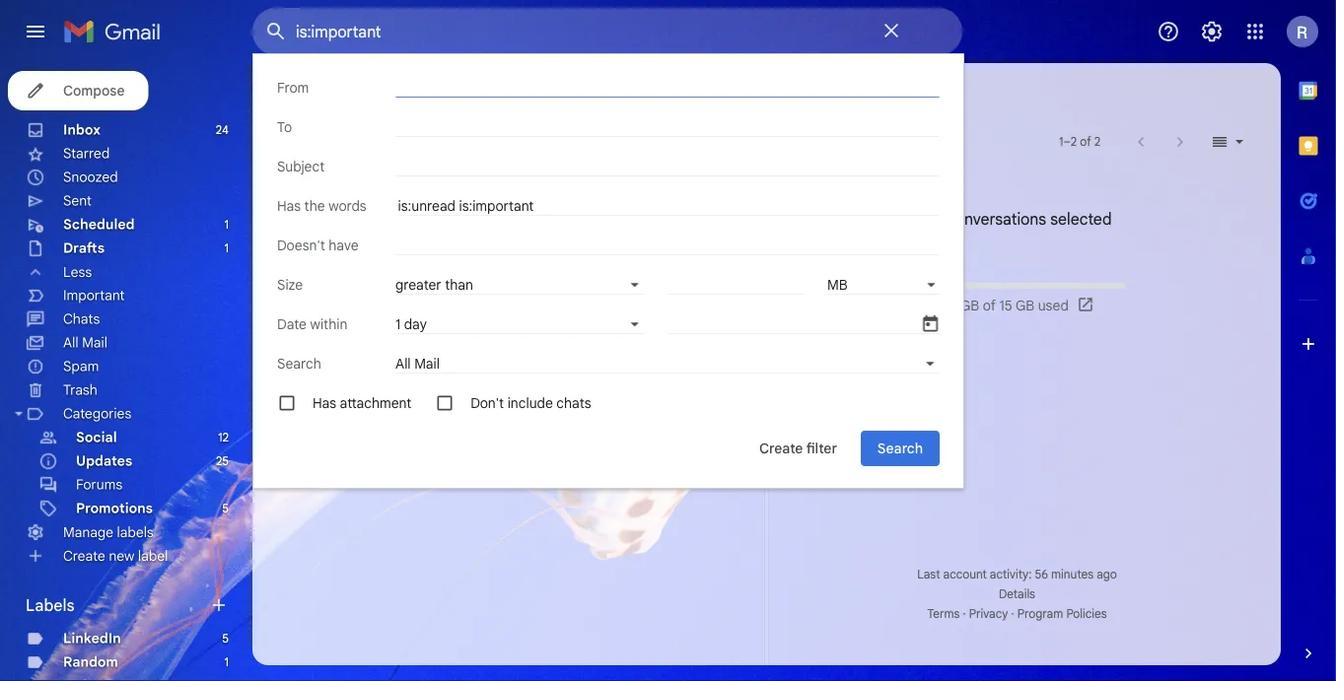 Task type: describe. For each thing, give the bounding box(es) containing it.
tableau for tableau
[[298, 166, 351, 184]]

subject
[[277, 158, 325, 175]]

1 your from the left
[[339, 253, 369, 271]]

Search mail text field
[[296, 22, 868, 41]]

has inside has attachment button
[[600, 86, 625, 103]]

inbox link
[[63, 121, 101, 139]]

last account activity: 56 minutes ago details terms · privacy · program policies
[[917, 568, 1117, 622]]

advanced search button
[[801, 77, 933, 112]]

main menu image
[[24, 20, 47, 43]]

Doesn't have text field
[[396, 236, 940, 255]]

Has the words text field
[[398, 196, 940, 216]]

1 gb from the left
[[961, 297, 980, 314]]

drafts link
[[63, 240, 105, 257]]

1 horizontal spatial has
[[313, 395, 336, 412]]

952731.
[[412, 253, 462, 271]]

manage
[[63, 524, 113, 541]]

spam
[[63, 358, 99, 375]]

details link
[[999, 587, 1036, 602]]

words
[[329, 197, 366, 215]]

1 · from the left
[[963, 607, 966, 622]]

scheduled link
[[63, 216, 135, 233]]

25
[[216, 454, 229, 469]]

To text field
[[396, 117, 940, 137]]

important
[[63, 287, 125, 304]]

manage labels link
[[63, 524, 154, 541]]

email
[[603, 253, 639, 271]]

social
[[76, 429, 117, 446]]

linkedin messages
[[298, 234, 426, 251]]

conversations
[[947, 209, 1047, 229]]

all mail for all mail option
[[396, 355, 440, 372]]

forums link
[[76, 476, 122, 494]]

all mail for all mail link
[[63, 334, 107, 352]]

Subject text field
[[396, 157, 940, 177]]

is unread button
[[260, 79, 372, 110]]

all for all mail option
[[396, 355, 411, 372]]

all mail link
[[63, 334, 107, 352]]

terms link
[[928, 607, 960, 622]]

the
[[304, 197, 325, 215]]

tableau software password reset
[[298, 186, 525, 204]]

don't
[[471, 395, 504, 412]]

labels
[[26, 596, 75, 615]]

within
[[310, 316, 348, 333]]

spam link
[[63, 358, 99, 375]]

linkedin link
[[63, 630, 121, 648]]

mail for all mail link
[[82, 334, 107, 352]]

15
[[1000, 297, 1013, 314]]

sent link
[[63, 192, 92, 210]]

compose
[[63, 82, 125, 99]]

promotions
[[76, 500, 153, 517]]

reset
[[487, 186, 525, 204]]

don't include chats
[[471, 395, 591, 412]]

tableau for tableau software password reset
[[298, 186, 351, 204]]

activity:
[[990, 568, 1032, 582]]

date
[[277, 316, 307, 333]]

inbox inside row
[[666, 208, 695, 222]]

all for all mail link
[[63, 334, 78, 352]]

have
[[329, 237, 359, 254]]

sent
[[63, 192, 92, 210]]

size list box
[[396, 275, 644, 295]]

address
[[643, 253, 697, 271]]

starred link
[[63, 145, 110, 162]]

ruby, your pin is 952731. please confirm your email address
[[298, 253, 697, 271]]

2 · from the left
[[1012, 607, 1015, 622]]

labels
[[117, 524, 154, 541]]

policies
[[1067, 607, 1107, 622]]

chats link
[[63, 311, 100, 328]]

less button
[[0, 260, 237, 284]]

56
[[1035, 568, 1048, 582]]

mail for all mail option
[[414, 355, 440, 372]]

manage labels create new label
[[63, 524, 168, 565]]

include
[[508, 395, 553, 412]]

1 inside option
[[396, 316, 401, 333]]

unread
[[312, 86, 359, 103]]

1 for random
[[224, 655, 229, 670]]

sep 29
[[694, 168, 733, 183]]

labels heading
[[26, 596, 209, 615]]

has the words
[[277, 197, 366, 215]]

trash link
[[63, 382, 97, 399]]

account
[[943, 568, 987, 582]]

5 for promotions
[[222, 502, 229, 516]]

snoozed link
[[63, 169, 118, 186]]

categories
[[63, 405, 132, 423]]

than
[[445, 276, 473, 293]]

password
[[418, 186, 483, 204]]

label
[[138, 548, 168, 565]]

5 for linkedin
[[222, 632, 229, 647]]

privacy link
[[969, 607, 1008, 622]]

has attachment inside button
[[600, 86, 707, 103]]

categories link
[[63, 405, 132, 423]]

trash
[[63, 382, 97, 399]]

create new label link
[[63, 548, 168, 565]]

2 gb from the left
[[1016, 297, 1035, 314]]

date within
[[277, 316, 348, 333]]



Task type: vqa. For each thing, say whether or not it's contained in the screenshot.
No
yes



Task type: locate. For each thing, give the bounding box(es) containing it.
1 horizontal spatial attachment
[[629, 86, 707, 103]]

labels navigation
[[0, 63, 253, 682]]

no conversations selected main content
[[253, 63, 1281, 666]]

1 vertical spatial inbox
[[666, 208, 695, 222]]

selected
[[1051, 209, 1112, 229]]

to
[[277, 118, 292, 136]]

promotions link
[[76, 500, 153, 517]]

2 row from the top
[[253, 229, 749, 296]]

1 horizontal spatial linkedin
[[298, 234, 356, 251]]

12
[[218, 431, 229, 445]]

messages
[[359, 234, 426, 251]]

all mail down chats link
[[63, 334, 107, 352]]

0 vertical spatial has
[[600, 86, 625, 103]]

ago
[[1097, 568, 1117, 582]]

snoozed
[[63, 169, 118, 186]]

all mail inside labels navigation
[[63, 334, 107, 352]]

mail inside all mail option
[[414, 355, 440, 372]]

forums
[[76, 476, 122, 494]]

inbox inside labels navigation
[[63, 121, 101, 139]]

0 vertical spatial linkedin
[[298, 234, 356, 251]]

all mail down day
[[396, 355, 440, 372]]

pin
[[373, 253, 394, 271]]

0 vertical spatial attachment
[[629, 86, 707, 103]]

0 vertical spatial 5
[[222, 502, 229, 516]]

0 horizontal spatial attachment
[[340, 395, 411, 412]]

Size value text field
[[668, 275, 804, 295]]

important link
[[63, 287, 125, 304]]

1 vertical spatial mail
[[414, 355, 440, 372]]

all inside labels navigation
[[63, 334, 78, 352]]

1 vertical spatial all mail
[[396, 355, 440, 372]]

1 for drafts
[[224, 241, 229, 256]]

has left the
[[277, 197, 301, 215]]

attachment
[[629, 86, 707, 103], [340, 395, 411, 412]]

all down 1 day
[[396, 355, 411, 372]]

1 for scheduled
[[224, 217, 229, 232]]

1 day option
[[396, 316, 626, 333]]

Date text field
[[668, 315, 922, 334]]

0 horizontal spatial mail
[[82, 334, 107, 352]]

updates
[[76, 453, 132, 470]]

0 horizontal spatial ·
[[963, 607, 966, 622]]

search
[[277, 355, 321, 372]]

gb
[[961, 297, 980, 314], [1016, 297, 1035, 314]]

gb left of
[[961, 297, 980, 314]]

1 horizontal spatial your
[[569, 253, 600, 271]]

search mail image
[[258, 14, 294, 49]]

inbox up doesn't have text field
[[666, 208, 695, 222]]

linkedin for linkedin messages
[[298, 234, 356, 251]]

1 horizontal spatial mail
[[414, 355, 440, 372]]

1 row from the top
[[253, 162, 749, 229]]

chats
[[63, 311, 100, 328]]

has attachment
[[600, 86, 707, 103], [313, 395, 411, 412]]

is
[[297, 86, 308, 103]]

no conversations selected
[[923, 209, 1112, 229]]

0 vertical spatial tableau
[[298, 166, 351, 184]]

0 horizontal spatial your
[[339, 253, 369, 271]]

follow link to manage storage image
[[1077, 296, 1097, 316]]

has up to text box
[[600, 86, 625, 103]]

day
[[404, 316, 427, 333]]

all mail inside option
[[396, 355, 440, 372]]

1 vertical spatial tableau
[[298, 186, 351, 204]]

5
[[222, 502, 229, 516], [222, 632, 229, 647]]

0 horizontal spatial inbox
[[63, 121, 101, 139]]

2 horizontal spatial has
[[600, 86, 625, 103]]

attachment up to text box
[[629, 86, 707, 103]]

is unread
[[297, 86, 359, 103]]

row containing tableau
[[253, 162, 749, 229]]

mail inside labels navigation
[[82, 334, 107, 352]]

· right the terms
[[963, 607, 966, 622]]

29
[[719, 168, 733, 183]]

doesn't
[[277, 237, 325, 254]]

tableau up has the words
[[298, 166, 351, 184]]

1 5 from the top
[[222, 502, 229, 516]]

0 vertical spatial inbox
[[63, 121, 101, 139]]

new
[[109, 548, 134, 565]]

size
[[277, 276, 303, 293]]

0 horizontal spatial gb
[[961, 297, 980, 314]]

greater than
[[396, 276, 473, 293]]

all mail option
[[396, 355, 921, 373]]

0 vertical spatial all
[[63, 334, 78, 352]]

1 vertical spatial has
[[277, 197, 301, 215]]

From text field
[[396, 78, 940, 98]]

attachment inside has attachment button
[[629, 86, 707, 103]]

2 tableau from the top
[[298, 186, 351, 204]]

confirm
[[513, 253, 565, 271]]

0 horizontal spatial has
[[277, 197, 301, 215]]

settings image
[[1200, 20, 1224, 43]]

scheduled
[[63, 216, 135, 233]]

1 vertical spatial all
[[396, 355, 411, 372]]

drafts
[[63, 240, 105, 257]]

row
[[253, 162, 749, 229], [253, 229, 749, 296]]

has down search
[[313, 395, 336, 412]]

· down details on the right bottom
[[1012, 607, 1015, 622]]

1 day
[[396, 316, 427, 333]]

mail
[[82, 334, 107, 352], [414, 355, 440, 372]]

of
[[983, 297, 996, 314]]

linkedin for 'linkedin' link
[[63, 630, 121, 648]]

1 tableau from the top
[[298, 166, 351, 184]]

2 5 from the top
[[222, 632, 229, 647]]

search
[[880, 86, 926, 103]]

program policies link
[[1018, 607, 1107, 622]]

1 vertical spatial has attachment
[[313, 395, 411, 412]]

starred
[[63, 145, 110, 162]]

from
[[277, 79, 309, 96]]

has attachment down search
[[313, 395, 411, 412]]

linkedin inside labels navigation
[[63, 630, 121, 648]]

program
[[1018, 607, 1064, 622]]

0 vertical spatial has attachment
[[600, 86, 707, 103]]

your down linkedin messages
[[339, 253, 369, 271]]

1 horizontal spatial all mail
[[396, 355, 440, 372]]

1 horizontal spatial ·
[[1012, 607, 1015, 622]]

1 vertical spatial attachment
[[340, 395, 411, 412]]

0 horizontal spatial linkedin
[[63, 630, 121, 648]]

tableau down the subject
[[298, 186, 351, 204]]

2 your from the left
[[569, 253, 600, 271]]

0 vertical spatial all mail
[[63, 334, 107, 352]]

create
[[63, 548, 105, 565]]

please
[[465, 253, 510, 271]]

0 vertical spatial mail
[[82, 334, 107, 352]]

0 horizontal spatial all
[[63, 334, 78, 352]]

compose button
[[8, 71, 148, 110]]

date within list box
[[396, 315, 644, 334]]

linkedin up random link
[[63, 630, 121, 648]]

has attachment up to text box
[[600, 86, 707, 103]]

support image
[[1157, 20, 1181, 43]]

2 vertical spatial has
[[313, 395, 336, 412]]

all inside option
[[396, 355, 411, 372]]

tableau
[[298, 166, 351, 184], [298, 186, 351, 204]]

used
[[1038, 297, 1069, 314]]

1 vertical spatial linkedin
[[63, 630, 121, 648]]

chats
[[557, 395, 591, 412]]

1 horizontal spatial has attachment
[[600, 86, 707, 103]]

·
[[963, 607, 966, 622], [1012, 607, 1015, 622]]

toggle split pane mode image
[[1210, 132, 1230, 152]]

1 horizontal spatial gb
[[1016, 297, 1035, 314]]

privacy
[[969, 607, 1008, 622]]

has
[[600, 86, 625, 103], [277, 197, 301, 215], [313, 395, 336, 412]]

0 horizontal spatial all mail
[[63, 334, 107, 352]]

minutes
[[1051, 568, 1094, 582]]

no
[[923, 209, 943, 229]]

0 horizontal spatial has attachment
[[313, 395, 411, 412]]

sep
[[694, 168, 716, 183]]

tab list
[[1281, 63, 1336, 611]]

greater than option
[[396, 276, 626, 294]]

row containing linkedin messages
[[253, 229, 749, 296]]

1 horizontal spatial inbox
[[666, 208, 695, 222]]

random
[[63, 654, 118, 671]]

24
[[216, 123, 229, 138]]

advanced search
[[809, 86, 926, 103]]

None search field
[[253, 8, 963, 55]]

clear search image
[[872, 11, 911, 50]]

has attachment button
[[587, 79, 720, 110]]

ruby, your pin is 952731. please confirm your email address link
[[298, 253, 705, 292]]

gmail image
[[63, 12, 171, 51]]

attachment down 1 day
[[340, 395, 411, 412]]

doesn't have
[[277, 237, 359, 254]]

1 vertical spatial 5
[[222, 632, 229, 647]]

software
[[354, 186, 415, 204]]

details
[[999, 587, 1036, 602]]

gb right the 15
[[1016, 297, 1035, 314]]

social link
[[76, 429, 117, 446]]

linkedin inside row
[[298, 234, 356, 251]]

mail down day
[[414, 355, 440, 372]]

advanced
[[809, 86, 876, 103]]

all up spam link
[[63, 334, 78, 352]]

1 horizontal spatial all
[[396, 355, 411, 372]]

ruby,
[[298, 253, 335, 271]]

mail down chats link
[[82, 334, 107, 352]]

linkedin up ruby,
[[298, 234, 356, 251]]

0.01
[[930, 297, 957, 314]]

is
[[397, 253, 409, 271]]

random link
[[63, 654, 118, 671]]

1
[[224, 217, 229, 232], [224, 241, 229, 256], [396, 316, 401, 333], [224, 655, 229, 670]]

your left "email"
[[569, 253, 600, 271]]

inbox up starred link
[[63, 121, 101, 139]]



